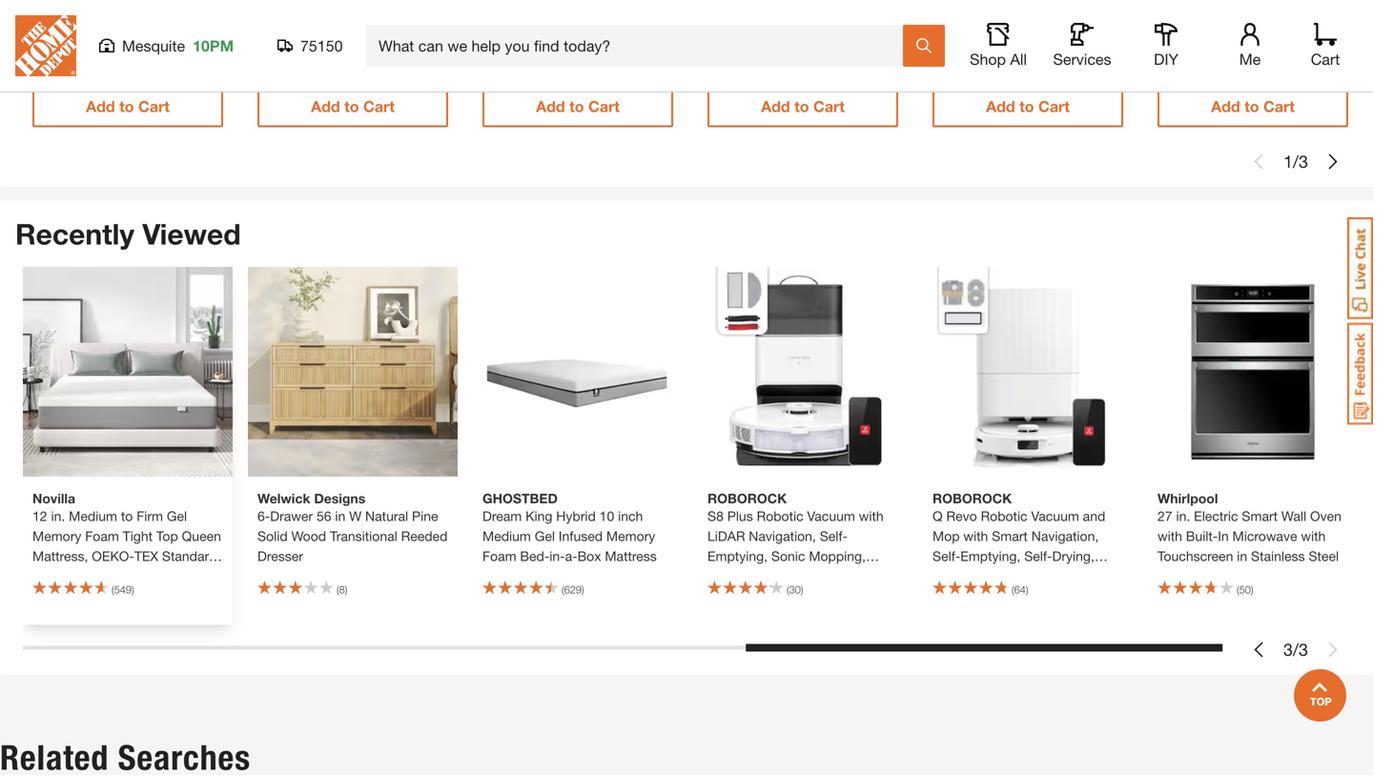 Task type: describe. For each thing, give the bounding box(es) containing it.
to inside novilla 12 in. medium to firm gel memory foam tight top queen mattress, oeko-tex standard 100 certification mattresses
[[121, 509, 133, 524]]

4 add from the left
[[761, 98, 790, 116]]

$ inside "$ 2060"
[[1163, 35, 1169, 48]]

$ left '99'
[[37, 35, 44, 48]]

( for oeko-
[[112, 584, 114, 596]]

00 inside $ 798 00 $ 1499
[[982, 35, 995, 48]]

) for drying,
[[1026, 584, 1029, 596]]

a-
[[565, 549, 578, 564]]

10
[[600, 509, 615, 524]]

to for 00
[[344, 98, 359, 116]]

this is the last slide image
[[1326, 643, 1341, 658]]

memory inside ghostbed dream king hybrid 10 inch medium gel infused memory foam bed-in-a-box mattress
[[607, 529, 656, 544]]

( for drying,
[[1012, 584, 1015, 596]]

mattress
[[605, 549, 657, 564]]

in inside "roborock q revo robotic vacuum and mop with smart navigation, self-emptying, self-drying, multisurface in white"
[[1010, 569, 1020, 584]]

bed-
[[520, 549, 550, 564]]

w
[[349, 509, 362, 524]]

medium inside ghostbed dream king hybrid 10 inch medium gel infused memory foam bed-in-a-box mattress
[[483, 529, 531, 544]]

. for 1649
[[141, 43, 144, 56]]

2 horizontal spatial self-
[[1025, 549, 1053, 564]]

this is the first slide image
[[1251, 154, 1267, 170]]

emptying, inside roborock s8 plus robotic vacuum with lidar navigation, self- emptying, sonic mopping, 6000pa suction, multisurface in white
[[708, 549, 768, 564]]

1 / 3
[[1284, 151, 1309, 172]]

reeded
[[401, 529, 448, 544]]

wood
[[291, 529, 326, 544]]

electric
[[1194, 509, 1239, 524]]

q revo robotic vacuum and mop with smart navigation, self-emptying, self-drying, multisurface in white image
[[923, 267, 1133, 477]]

4 add to cart button from the left
[[708, 86, 899, 128]]

add to cart button for 1599
[[483, 86, 673, 128]]

( for dresser
[[337, 584, 339, 596]]

mesquite
[[122, 37, 185, 55]]

solid
[[258, 529, 288, 544]]

$ right '99'
[[112, 43, 118, 56]]

$ left 2119 on the top of the page
[[487, 35, 494, 48]]

( 8 )
[[337, 584, 348, 596]]

with inside roborock s8 plus robotic vacuum with lidar navigation, self- emptying, sonic mopping, 6000pa suction, multisurface in white
[[859, 509, 884, 524]]

cart for 2060
[[1264, 98, 1295, 116]]

add to cart for 00
[[311, 98, 395, 116]]

add to cart for 1599
[[536, 98, 620, 116]]

oeko-
[[92, 549, 134, 564]]

queen
[[182, 529, 221, 544]]

00 inside 1799 00
[[320, 35, 332, 48]]

in inside welwick designs 6-drawer 56 in w natural pine solid wood transitional reeded dresser
[[335, 509, 346, 524]]

2060
[[1169, 31, 1220, 58]]

roborock for revo
[[933, 491, 1012, 507]]

2119
[[568, 43, 591, 56]]

tight
[[123, 529, 153, 544]]

cart for 798
[[1039, 98, 1070, 116]]

dream
[[483, 509, 522, 524]]

1649
[[44, 31, 94, 58]]

white for 6000pa
[[708, 589, 742, 605]]

designs
[[314, 491, 366, 507]]

transitional
[[330, 529, 398, 544]]

multisurface for emptying,
[[933, 569, 1006, 584]]

6-
[[258, 509, 270, 524]]

( 64 )
[[1012, 584, 1029, 596]]

pine
[[412, 509, 438, 524]]

629
[[564, 584, 582, 596]]

99
[[94, 35, 107, 48]]

built-
[[1186, 529, 1218, 544]]

smart inside whirlpool 27 in. electric smart wall oven with built-in microwave with touchscreen in stainless steel
[[1242, 509, 1278, 524]]

$ right 1599
[[562, 43, 568, 56]]

box
[[578, 549, 601, 564]]

me
[[1240, 50, 1261, 68]]

to for 1599
[[570, 98, 584, 116]]

) for in
[[1251, 584, 1254, 596]]

navigation, inside "roborock q revo robotic vacuum and mop with smart navigation, self-emptying, self-drying, multisurface in white"
[[1032, 529, 1099, 544]]

cart for 1649
[[138, 98, 170, 116]]

gel inside novilla 12 in. medium to firm gel memory foam tight top queen mattress, oeko-tex standard 100 certification mattresses
[[167, 509, 187, 524]]

/ for 3
[[1293, 640, 1299, 660]]

roborock for plus
[[708, 491, 787, 507]]

s8
[[708, 509, 724, 524]]

robotic for navigation,
[[757, 509, 804, 524]]

50 inside $ 1649 99 $ 2062 . 50
[[144, 43, 156, 56]]

the home depot logo image
[[15, 15, 76, 76]]

navigation, inside roborock s8 plus robotic vacuum with lidar navigation, self- emptying, sonic mopping, 6000pa suction, multisurface in white
[[749, 529, 816, 544]]

stainless
[[1252, 549, 1305, 564]]

all
[[1011, 50, 1027, 68]]

with down 27
[[1158, 529, 1183, 544]]

sonic
[[772, 549, 806, 564]]

mopping,
[[809, 549, 866, 564]]

$ 2060
[[1163, 31, 1220, 58]]

) for a-
[[582, 584, 584, 596]]

$ left all
[[1000, 43, 1006, 56]]

with up steel
[[1301, 529, 1326, 544]]

( 549 )
[[112, 584, 134, 596]]

cart link
[[1305, 23, 1347, 69]]

foam inside ghostbed dream king hybrid 10 inch medium gel infused memory foam bed-in-a-box mattress
[[483, 549, 517, 564]]

previous slide image
[[1251, 643, 1267, 658]]

dresser
[[258, 549, 303, 564]]

in inside whirlpool 27 in. electric smart wall oven with built-in microwave with touchscreen in stainless steel
[[1237, 549, 1248, 564]]

1 horizontal spatial 50
[[1240, 584, 1251, 596]]

roborock s8 plus robotic vacuum with lidar navigation, self- emptying, sonic mopping, 6000pa suction, multisurface in white
[[708, 491, 898, 605]]

add for 1599
[[536, 98, 565, 116]]

drying,
[[1053, 549, 1095, 564]]

30
[[789, 584, 801, 596]]

3 right the previous slide icon
[[1284, 640, 1293, 660]]

viewed
[[142, 217, 241, 251]]

services
[[1054, 50, 1112, 68]]

suction,
[[758, 569, 807, 584]]

) for suction,
[[801, 584, 804, 596]]

( 50 )
[[1237, 584, 1254, 596]]

hybrid
[[556, 509, 596, 524]]

6000pa
[[708, 569, 754, 584]]

1 horizontal spatial self-
[[933, 549, 961, 564]]

dream king hybrid 10 inch medium gel infused memory foam bed-in-a-box mattress image
[[473, 267, 683, 477]]

$ 798 00 $ 1499
[[938, 31, 1029, 58]]

in
[[1218, 529, 1229, 544]]

cart for 00
[[363, 98, 395, 116]]

revo
[[947, 509, 977, 524]]

diy
[[1154, 50, 1179, 68]]

inch
[[618, 509, 643, 524]]

whirlpool
[[1158, 491, 1219, 507]]

top
[[156, 529, 178, 544]]

wall
[[1282, 509, 1307, 524]]

certification
[[58, 569, 130, 584]]



Task type: locate. For each thing, give the bounding box(es) containing it.
1 vertical spatial medium
[[483, 529, 531, 544]]

3
[[1299, 151, 1309, 172], [1284, 640, 1293, 660], [1299, 640, 1309, 660]]

multisurface inside roborock s8 plus robotic vacuum with lidar navigation, self- emptying, sonic mopping, 6000pa suction, multisurface in white
[[810, 569, 884, 584]]

1 horizontal spatial roborock
[[933, 491, 1012, 507]]

8
[[339, 584, 345, 596]]

in inside roborock s8 plus robotic vacuum with lidar navigation, self- emptying, sonic mopping, 6000pa suction, multisurface in white
[[887, 569, 898, 584]]

add to cart for 798
[[986, 98, 1070, 116]]

5 add from the left
[[986, 98, 1016, 116]]

oven
[[1311, 509, 1342, 524]]

0 horizontal spatial foam
[[85, 529, 119, 544]]

memory up mattress,
[[32, 529, 81, 544]]

in. for electric
[[1177, 509, 1191, 524]]

2 ) from the left
[[345, 584, 348, 596]]

6 add to cart from the left
[[1212, 98, 1295, 116]]

1599
[[494, 31, 545, 58]]

2 in. from the left
[[1177, 509, 1191, 524]]

novilla 12 in. medium to firm gel memory foam tight top queen mattress, oeko-tex standard 100 certification mattresses
[[32, 491, 221, 584]]

add to cart for 2060
[[1212, 98, 1295, 116]]

50 down microwave
[[1240, 584, 1251, 596]]

1 vertical spatial white
[[708, 589, 742, 605]]

2 ( from the left
[[337, 584, 339, 596]]

vacuum inside roborock s8 plus robotic vacuum with lidar navigation, self- emptying, sonic mopping, 6000pa suction, multisurface in white
[[807, 509, 855, 524]]

smart up microwave
[[1242, 509, 1278, 524]]

robotic right plus
[[757, 509, 804, 524]]

0 vertical spatial gel
[[167, 509, 187, 524]]

live chat image
[[1348, 217, 1374, 320]]

1 in. from the left
[[51, 509, 65, 524]]

1799 00
[[269, 31, 332, 58]]

add for 2060
[[1212, 98, 1241, 116]]

4 ) from the left
[[801, 584, 804, 596]]

2 / from the top
[[1293, 640, 1299, 660]]

multisurface for mopping,
[[810, 569, 884, 584]]

smart inside "roborock q revo robotic vacuum and mop with smart navigation, self-emptying, self-drying, multisurface in white"
[[992, 529, 1028, 544]]

navigation, up drying,
[[1032, 529, 1099, 544]]

0 horizontal spatial robotic
[[757, 509, 804, 524]]

1 memory from the left
[[32, 529, 81, 544]]

in-
[[550, 549, 565, 564]]

in. for medium
[[51, 509, 65, 524]]

0 vertical spatial medium
[[69, 509, 117, 524]]

1 vertical spatial /
[[1293, 640, 1299, 660]]

recently viewed
[[15, 217, 241, 251]]

What can we help you find today? search field
[[379, 26, 902, 66]]

. inside $ 1649 99 $ 2062 . 50
[[141, 43, 144, 56]]

( for a-
[[562, 584, 564, 596]]

shop
[[970, 50, 1006, 68]]

3 right 1
[[1299, 151, 1309, 172]]

0 horizontal spatial white
[[708, 589, 742, 605]]

medium down dream
[[483, 529, 531, 544]]

3 left this is the last slide image on the right of the page
[[1299, 640, 1309, 660]]

) for dresser
[[345, 584, 348, 596]]

3 ( from the left
[[562, 584, 564, 596]]

natural
[[365, 509, 408, 524]]

king
[[526, 509, 553, 524]]

mattress,
[[32, 549, 88, 564]]

1 vertical spatial smart
[[992, 529, 1028, 544]]

0 horizontal spatial medium
[[69, 509, 117, 524]]

mattresses
[[134, 569, 200, 584]]

memory inside novilla 12 in. medium to firm gel memory foam tight top queen mattress, oeko-tex standard 100 certification mattresses
[[32, 529, 81, 544]]

0 vertical spatial 50
[[144, 43, 156, 56]]

with up mopping,
[[859, 509, 884, 524]]

1 horizontal spatial vacuum
[[1032, 509, 1080, 524]]

$ 1649 99 $ 2062 . 50
[[37, 31, 156, 58]]

0 horizontal spatial .
[[141, 43, 144, 56]]

1 horizontal spatial gel
[[535, 529, 555, 544]]

robotic right revo on the bottom right
[[981, 509, 1028, 524]]

1 ( from the left
[[112, 584, 114, 596]]

/ for 1
[[1293, 151, 1299, 172]]

0 horizontal spatial vacuum
[[807, 509, 855, 524]]

emptying, inside "roborock q revo robotic vacuum and mop with smart navigation, self-emptying, self-drying, multisurface in white"
[[961, 549, 1021, 564]]

( 629 )
[[562, 584, 584, 596]]

1 horizontal spatial medium
[[483, 529, 531, 544]]

to
[[119, 98, 134, 116], [344, 98, 359, 116], [570, 98, 584, 116], [795, 98, 809, 116], [1020, 98, 1035, 116], [1245, 98, 1260, 116], [121, 509, 133, 524]]

2 memory from the left
[[607, 529, 656, 544]]

multisurface inside "roborock q revo robotic vacuum and mop with smart navigation, self-emptying, self-drying, multisurface in white"
[[933, 569, 1006, 584]]

cart
[[1311, 50, 1340, 68], [138, 98, 170, 116], [363, 98, 395, 116], [589, 98, 620, 116], [814, 98, 845, 116], [1039, 98, 1070, 116], [1264, 98, 1295, 116]]

2 robotic from the left
[[981, 509, 1028, 524]]

$ 1599 00 $ 2119 . 00
[[487, 31, 606, 58]]

feedback link image
[[1348, 322, 1374, 425]]

emptying, up the ( 64 )
[[961, 549, 1021, 564]]

with down revo on the bottom right
[[964, 529, 989, 544]]

3 for 3 / 3
[[1299, 640, 1309, 660]]

add to cart button for 2060
[[1158, 86, 1349, 128]]

1 roborock from the left
[[708, 491, 787, 507]]

ghostbed dream king hybrid 10 inch medium gel infused memory foam bed-in-a-box mattress
[[483, 491, 657, 564]]

6 add to cart button from the left
[[1158, 86, 1349, 128]]

3 ) from the left
[[582, 584, 584, 596]]

1 horizontal spatial white
[[1024, 569, 1058, 584]]

foam left bed-
[[483, 549, 517, 564]]

multisurface down the mop
[[933, 569, 1006, 584]]

0 horizontal spatial multisurface
[[810, 569, 884, 584]]

1 horizontal spatial .
[[591, 43, 594, 56]]

lidar
[[708, 529, 745, 544]]

add to cart button for 1649
[[32, 86, 223, 128]]

1 horizontal spatial emptying,
[[961, 549, 1021, 564]]

0 horizontal spatial in.
[[51, 509, 65, 524]]

drawer
[[270, 509, 313, 524]]

0 vertical spatial /
[[1293, 151, 1299, 172]]

self- inside roborock s8 plus robotic vacuum with lidar navigation, self- emptying, sonic mopping, 6000pa suction, multisurface in white
[[820, 529, 848, 544]]

steel
[[1309, 549, 1339, 564]]

0 horizontal spatial self-
[[820, 529, 848, 544]]

roborock inside roborock s8 plus robotic vacuum with lidar navigation, self- emptying, sonic mopping, 6000pa suction, multisurface in white
[[708, 491, 787, 507]]

white
[[1024, 569, 1058, 584], [708, 589, 742, 605]]

add
[[86, 98, 115, 116], [311, 98, 340, 116], [536, 98, 565, 116], [761, 98, 790, 116], [986, 98, 1016, 116], [1212, 98, 1241, 116]]

3 add from the left
[[536, 98, 565, 116]]

1 add to cart button from the left
[[32, 86, 223, 128]]

6 ) from the left
[[1251, 584, 1254, 596]]

0 horizontal spatial memory
[[32, 529, 81, 544]]

4 add to cart from the left
[[761, 98, 845, 116]]

0 vertical spatial foam
[[85, 529, 119, 544]]

in. down novilla
[[51, 509, 65, 524]]

. for 1599
[[591, 43, 594, 56]]

roborock up plus
[[708, 491, 787, 507]]

to for 2060
[[1245, 98, 1260, 116]]

$ left shop all button
[[938, 35, 944, 48]]

mop
[[933, 529, 960, 544]]

1 horizontal spatial multisurface
[[933, 569, 1006, 584]]

vacuum for smart
[[1032, 509, 1080, 524]]

self- up the ( 64 )
[[1025, 549, 1053, 564]]

ghostbed
[[483, 491, 558, 507]]

798
[[944, 31, 982, 58]]

to for 1649
[[119, 98, 134, 116]]

12 in. medium to firm gel memory foam tight top queen mattress, oeko-tex standard 100 certification mattresses image
[[23, 267, 233, 477]]

s8 plus robotic vacuum with lidar navigation, self-emptying, sonic mopping, 6000pa suction, multisurface in white image
[[698, 267, 908, 477]]

roborock up revo on the bottom right
[[933, 491, 1012, 507]]

roborock inside "roborock q revo robotic vacuum and mop with smart navigation, self-emptying, self-drying, multisurface in white"
[[933, 491, 1012, 507]]

to for 798
[[1020, 98, 1035, 116]]

0 horizontal spatial navigation,
[[749, 529, 816, 544]]

smart up the ( 64 )
[[992, 529, 1028, 544]]

robotic inside roborock s8 plus robotic vacuum with lidar navigation, self- emptying, sonic mopping, 6000pa suction, multisurface in white
[[757, 509, 804, 524]]

0 horizontal spatial roborock
[[708, 491, 787, 507]]

( for in
[[1237, 584, 1240, 596]]

56
[[317, 509, 332, 524]]

1 vertical spatial 50
[[1240, 584, 1251, 596]]

robotic
[[757, 509, 804, 524], [981, 509, 1028, 524]]

5 ) from the left
[[1026, 584, 1029, 596]]

add for 1649
[[86, 98, 115, 116]]

gel down king
[[535, 529, 555, 544]]

recently
[[15, 217, 134, 251]]

vacuum inside "roborock q revo robotic vacuum and mop with smart navigation, self-emptying, self-drying, multisurface in white"
[[1032, 509, 1080, 524]]

6 add from the left
[[1212, 98, 1241, 116]]

smart
[[1242, 509, 1278, 524], [992, 529, 1028, 544]]

tex
[[134, 549, 158, 564]]

1 horizontal spatial navigation,
[[1032, 529, 1099, 544]]

1 horizontal spatial memory
[[607, 529, 656, 544]]

shop all button
[[968, 23, 1029, 69]]

27
[[1158, 509, 1173, 524]]

0 horizontal spatial 50
[[144, 43, 156, 56]]

in. right 27
[[1177, 509, 1191, 524]]

add for 00
[[311, 98, 340, 116]]

shop all
[[970, 50, 1027, 68]]

. right '99'
[[141, 43, 144, 56]]

2 navigation, from the left
[[1032, 529, 1099, 544]]

foam inside novilla 12 in. medium to firm gel memory foam tight top queen mattress, oeko-tex standard 100 certification mattresses
[[85, 529, 119, 544]]

75150 button
[[278, 36, 343, 55]]

vacuum left and
[[1032, 509, 1080, 524]]

1 add from the left
[[86, 98, 115, 116]]

$ up diy
[[1163, 35, 1169, 48]]

next slide image
[[1326, 154, 1341, 170]]

white down 6000pa
[[708, 589, 742, 605]]

2 emptying, from the left
[[961, 549, 1021, 564]]

emptying, up 6000pa
[[708, 549, 768, 564]]

6 ( from the left
[[1237, 584, 1240, 596]]

0 vertical spatial smart
[[1242, 509, 1278, 524]]

with inside "roborock q revo robotic vacuum and mop with smart navigation, self-emptying, self-drying, multisurface in white"
[[964, 529, 989, 544]]

add to cart button for 798
[[933, 86, 1124, 128]]

self- up mopping,
[[820, 529, 848, 544]]

2062
[[118, 43, 141, 56]]

q
[[933, 509, 943, 524]]

2 multisurface from the left
[[933, 569, 1006, 584]]

add to cart button for 00
[[258, 86, 448, 128]]

vacuum
[[807, 509, 855, 524], [1032, 509, 1080, 524]]

1499
[[1006, 43, 1029, 56]]

infused
[[559, 529, 603, 544]]

12
[[32, 509, 47, 524]]

1 vertical spatial foam
[[483, 549, 517, 564]]

1 horizontal spatial in.
[[1177, 509, 1191, 524]]

welwick designs 6-drawer 56 in w natural pine solid wood transitional reeded dresser
[[258, 491, 448, 564]]

3 add to cart from the left
[[536, 98, 620, 116]]

white for self-
[[1024, 569, 1058, 584]]

1 / from the top
[[1293, 151, 1299, 172]]

in. inside whirlpool 27 in. electric smart wall oven with built-in microwave with touchscreen in stainless steel
[[1177, 509, 1191, 524]]

1 navigation, from the left
[[749, 529, 816, 544]]

multisurface
[[810, 569, 884, 584], [933, 569, 1006, 584]]

00
[[320, 35, 332, 48], [545, 35, 557, 48], [982, 35, 995, 48], [594, 43, 606, 56]]

novilla
[[32, 491, 75, 507]]

welwick
[[258, 491, 310, 507]]

1 multisurface from the left
[[810, 569, 884, 584]]

( 30 )
[[787, 584, 804, 596]]

emptying,
[[708, 549, 768, 564], [961, 549, 1021, 564]]

75150
[[300, 37, 343, 55]]

2 . from the left
[[591, 43, 594, 56]]

mesquite 10pm
[[122, 37, 234, 55]]

1 vertical spatial gel
[[535, 529, 555, 544]]

3 / 3
[[1284, 640, 1309, 660]]

memory
[[32, 529, 81, 544], [607, 529, 656, 544]]

whirlpool 27 in. electric smart wall oven with built-in microwave with touchscreen in stainless steel
[[1158, 491, 1342, 564]]

0 horizontal spatial emptying,
[[708, 549, 768, 564]]

1 robotic from the left
[[757, 509, 804, 524]]

gel inside ghostbed dream king hybrid 10 inch medium gel infused memory foam bed-in-a-box mattress
[[535, 529, 555, 544]]

memory up the mattress
[[607, 529, 656, 544]]

2 vacuum from the left
[[1032, 509, 1080, 524]]

1 horizontal spatial robotic
[[981, 509, 1028, 524]]

( for suction,
[[787, 584, 789, 596]]

50 right 2062
[[144, 43, 156, 56]]

white inside "roborock q revo robotic vacuum and mop with smart navigation, self-emptying, self-drying, multisurface in white"
[[1024, 569, 1058, 584]]

$
[[37, 35, 44, 48], [487, 35, 494, 48], [938, 35, 944, 48], [1163, 35, 1169, 48], [112, 43, 118, 56], [562, 43, 568, 56], [1000, 43, 1006, 56]]

. right 1599
[[591, 43, 594, 56]]

gel up top
[[167, 509, 187, 524]]

foam up oeko- at bottom
[[85, 529, 119, 544]]

100
[[32, 569, 55, 584]]

1 horizontal spatial smart
[[1242, 509, 1278, 524]]

vacuum up mopping,
[[807, 509, 855, 524]]

5 ( from the left
[[1012, 584, 1015, 596]]

robotic inside "roborock q revo robotic vacuum and mop with smart navigation, self-emptying, self-drying, multisurface in white"
[[981, 509, 1028, 524]]

0 horizontal spatial smart
[[992, 529, 1028, 544]]

white inside roborock s8 plus robotic vacuum with lidar navigation, self- emptying, sonic mopping, 6000pa suction, multisurface in white
[[708, 589, 742, 605]]

services button
[[1052, 23, 1113, 69]]

/ left this is the last slide image on the right of the page
[[1293, 640, 1299, 660]]

in. inside novilla 12 in. medium to firm gel memory foam tight top queen mattress, oeko-tex standard 100 certification mattresses
[[51, 509, 65, 524]]

64
[[1015, 584, 1026, 596]]

multisurface down mopping,
[[810, 569, 884, 584]]

medium inside novilla 12 in. medium to firm gel memory foam tight top queen mattress, oeko-tex standard 100 certification mattresses
[[69, 509, 117, 524]]

1 . from the left
[[141, 43, 144, 56]]

navigation,
[[749, 529, 816, 544], [1032, 529, 1099, 544]]

add to cart for 1649
[[86, 98, 170, 116]]

touchscreen
[[1158, 549, 1234, 564]]

1 vacuum from the left
[[807, 509, 855, 524]]

in
[[335, 509, 346, 524], [1237, 549, 1248, 564], [887, 569, 898, 584], [1010, 569, 1020, 584]]

27 in. electric smart wall oven with built-in microwave with touchscreen in stainless steel image
[[1148, 267, 1358, 477]]

/ left the next slide image
[[1293, 151, 1299, 172]]

5 add to cart from the left
[[986, 98, 1070, 116]]

robotic for with
[[981, 509, 1028, 524]]

add for 798
[[986, 98, 1016, 116]]

549
[[114, 584, 132, 596]]

2 add to cart button from the left
[[258, 86, 448, 128]]

2 add to cart from the left
[[311, 98, 395, 116]]

microwave
[[1233, 529, 1298, 544]]

vacuum for self-
[[807, 509, 855, 524]]

) for oeko-
[[132, 584, 134, 596]]

white down drying,
[[1024, 569, 1058, 584]]

. inside $ 1599 00 $ 2119 . 00
[[591, 43, 594, 56]]

1 ) from the left
[[132, 584, 134, 596]]

1 add to cart from the left
[[86, 98, 170, 116]]

4 ( from the left
[[787, 584, 789, 596]]

me button
[[1220, 23, 1281, 69]]

0 vertical spatial white
[[1024, 569, 1058, 584]]

6-drawer 56 in w natural pine solid wood transitional reeded dresser image
[[248, 267, 458, 477]]

1 horizontal spatial foam
[[483, 549, 517, 564]]

diy button
[[1136, 23, 1197, 69]]

self- down the mop
[[933, 549, 961, 564]]

firm
[[137, 509, 163, 524]]

1 emptying, from the left
[[708, 549, 768, 564]]

2 add from the left
[[311, 98, 340, 116]]

0 horizontal spatial gel
[[167, 509, 187, 524]]

self-
[[820, 529, 848, 544], [933, 549, 961, 564], [1025, 549, 1053, 564]]

(
[[112, 584, 114, 596], [337, 584, 339, 596], [562, 584, 564, 596], [787, 584, 789, 596], [1012, 584, 1015, 596], [1237, 584, 1240, 596]]

and
[[1083, 509, 1106, 524]]

medium down novilla
[[69, 509, 117, 524]]

1799
[[269, 31, 320, 58]]

3 add to cart button from the left
[[483, 86, 673, 128]]

10pm
[[193, 37, 234, 55]]

3 for 1 / 3
[[1299, 151, 1309, 172]]

cart for 1599
[[589, 98, 620, 116]]

5 add to cart button from the left
[[933, 86, 1124, 128]]

2 roborock from the left
[[933, 491, 1012, 507]]

roborock q revo robotic vacuum and mop with smart navigation, self-emptying, self-drying, multisurface in white
[[933, 491, 1106, 584]]

in.
[[51, 509, 65, 524], [1177, 509, 1191, 524]]

navigation, up sonic
[[749, 529, 816, 544]]

plus
[[728, 509, 753, 524]]



Task type: vqa. For each thing, say whether or not it's contained in the screenshot.
Drawer
yes



